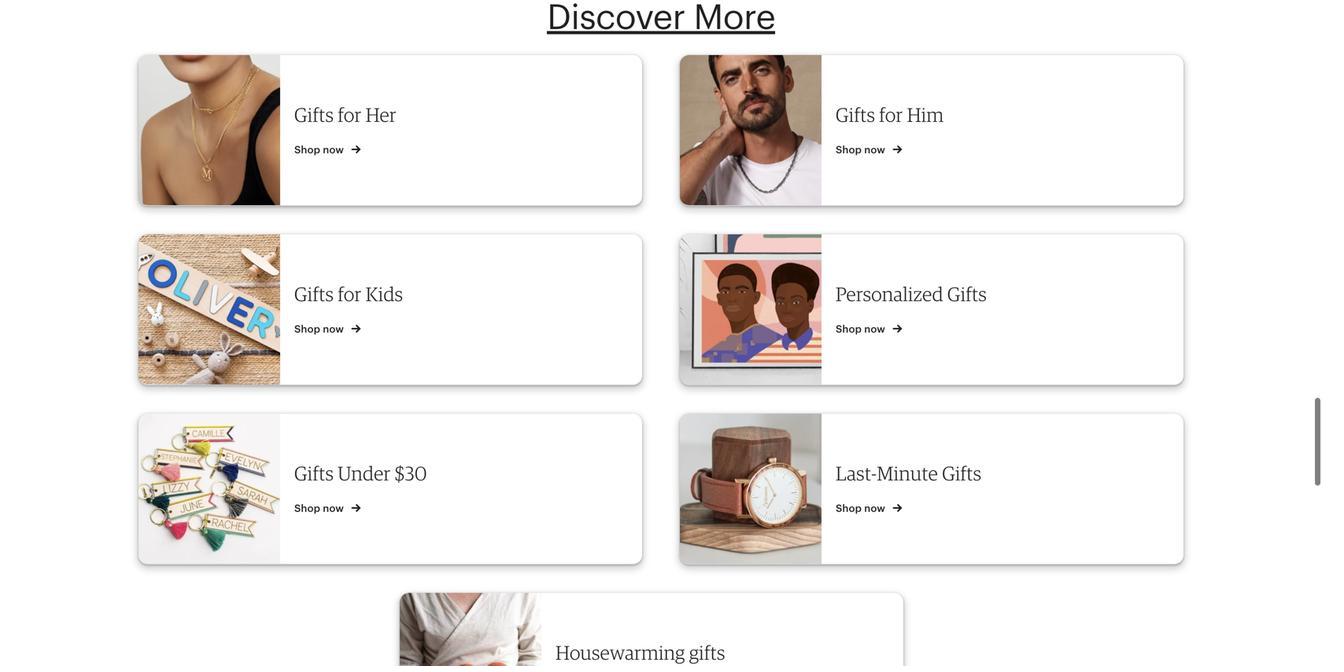 Task type: vqa. For each thing, say whether or not it's contained in the screenshot.
eligible
no



Task type: locate. For each thing, give the bounding box(es) containing it.
shop down gifts under $30 at the bottom left of page
[[294, 503, 320, 515]]

under
[[338, 462, 391, 485]]

shop for gifts for her
[[294, 144, 320, 156]]

gifts left under
[[294, 462, 334, 485]]

him
[[907, 103, 944, 126]]

for
[[338, 103, 362, 126], [880, 103, 903, 126], [338, 283, 362, 306]]

shop down the gifts for him
[[836, 144, 862, 156]]

gifts for gifts for kids
[[294, 283, 334, 306]]

now down gifts for her
[[323, 144, 344, 156]]

gifts left kids
[[294, 283, 334, 306]]

gifts right "minute"
[[943, 462, 982, 485]]

now for gifts under $30
[[323, 503, 344, 515]]

for for her
[[338, 103, 362, 126]]

shop down last-
[[836, 503, 862, 515]]

shop for last-minute gifts
[[836, 503, 862, 515]]

now down last-
[[865, 503, 886, 515]]

gifts
[[294, 103, 334, 126], [836, 103, 876, 126], [294, 283, 334, 306], [948, 283, 987, 306], [294, 462, 334, 485], [943, 462, 982, 485]]

housewarming
[[556, 642, 685, 665]]

shop now for gifts for him
[[836, 144, 888, 156]]

now for gifts for him
[[865, 144, 886, 156]]

gifts left him
[[836, 103, 876, 126]]

shop now down gifts under $30 at the bottom left of page
[[294, 503, 347, 515]]

shop now down last-
[[836, 503, 888, 515]]

gifts under $30
[[294, 462, 427, 485]]

now down gifts for kids
[[323, 324, 344, 335]]

shop now down gifts for kids
[[294, 324, 347, 335]]

shop down gifts for her
[[294, 144, 320, 156]]

now down personalized
[[865, 324, 886, 335]]

shop now down the gifts for him
[[836, 144, 888, 156]]

shop now down gifts for her
[[294, 144, 347, 156]]

shop now for gifts for kids
[[294, 324, 347, 335]]

shop down gifts for kids
[[294, 324, 320, 335]]

shop now
[[294, 144, 347, 156], [836, 144, 888, 156], [294, 324, 347, 335], [836, 324, 888, 335], [294, 503, 347, 515], [836, 503, 888, 515]]

gifts for gifts under $30
[[294, 462, 334, 485]]

her
[[366, 103, 397, 126]]

shop
[[294, 144, 320, 156], [836, 144, 862, 156], [294, 324, 320, 335], [836, 324, 862, 335], [294, 503, 320, 515], [836, 503, 862, 515]]

now down the gifts for him
[[865, 144, 886, 156]]

shop now down personalized
[[836, 324, 888, 335]]

shop for gifts under $30
[[294, 503, 320, 515]]

for left him
[[880, 103, 903, 126]]

gifts for kids
[[294, 283, 403, 306]]

shop for personalized gifts
[[836, 324, 862, 335]]

for left kids
[[338, 283, 362, 306]]

last-
[[836, 462, 877, 485]]

kids
[[366, 283, 403, 306]]

for left her
[[338, 103, 362, 126]]

gifts left her
[[294, 103, 334, 126]]

shop down personalized
[[836, 324, 862, 335]]

shop for gifts for kids
[[294, 324, 320, 335]]

now for gifts for kids
[[323, 324, 344, 335]]

now down gifts under $30 at the bottom left of page
[[323, 503, 344, 515]]

shop now for gifts under $30
[[294, 503, 347, 515]]

now
[[323, 144, 344, 156], [865, 144, 886, 156], [323, 324, 344, 335], [865, 324, 886, 335], [323, 503, 344, 515], [865, 503, 886, 515]]



Task type: describe. For each thing, give the bounding box(es) containing it.
housewarming gifts
[[556, 642, 726, 665]]

shop for gifts for him
[[836, 144, 862, 156]]

now for gifts for her
[[323, 144, 344, 156]]

now for last-minute gifts
[[865, 503, 886, 515]]

minute
[[877, 462, 939, 485]]

housewarming gifts link
[[400, 594, 904, 667]]

shop now for personalized gifts
[[836, 324, 888, 335]]

now for personalized gifts
[[865, 324, 886, 335]]

gifts for gifts for him
[[836, 103, 876, 126]]

gifts for him
[[836, 103, 944, 126]]

for for kids
[[338, 283, 362, 306]]

gifts
[[690, 642, 726, 665]]

gifts for her
[[294, 103, 397, 126]]

for for him
[[880, 103, 903, 126]]

shop now for last-minute gifts
[[836, 503, 888, 515]]

$30
[[395, 462, 427, 485]]

gifts right personalized
[[948, 283, 987, 306]]

personalized gifts
[[836, 283, 987, 306]]

last-minute gifts
[[836, 462, 982, 485]]

personalized
[[836, 283, 944, 306]]

shop now for gifts for her
[[294, 144, 347, 156]]

gifts for gifts for her
[[294, 103, 334, 126]]



